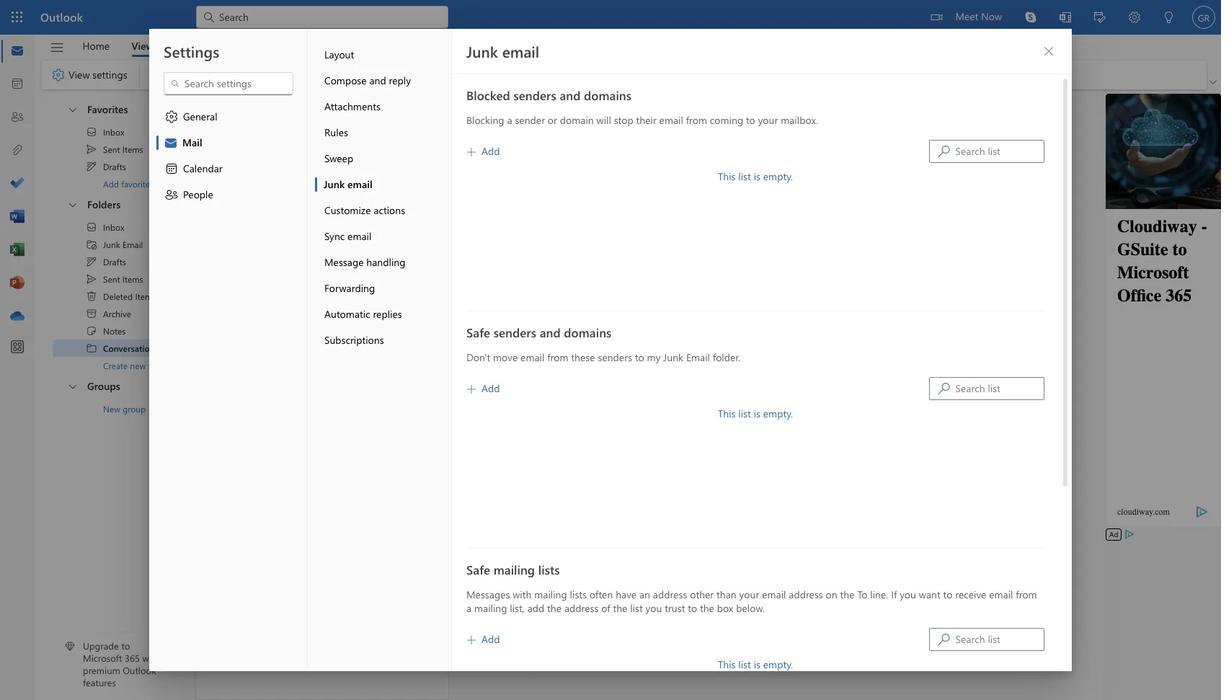 Task type: locate. For each thing, give the bounding box(es) containing it.
2 drafts from the top
[[103, 256, 126, 268]]

1 horizontal spatial a
[[507, 113, 513, 127]]

tree item down "favorites"
[[53, 123, 182, 141]]

excel image
[[10, 243, 25, 258]]

0 vertical spatial 
[[51, 68, 66, 82]]

2 vertical spatial 
[[467, 636, 476, 645]]

Search list field
[[956, 141, 1045, 162], [956, 630, 1045, 650]]

messages with mailing lists often have an address other than your email address on the to line. if you want to receive email from a mailing list, add the address of the list you trust to the box below.
[[467, 588, 1038, 615]]

to
[[747, 113, 756, 127], [635, 351, 645, 364], [944, 588, 953, 602], [688, 602, 698, 615], [121, 640, 130, 652]]

empty. inside safe mailing lists 'element'
[[764, 658, 794, 672]]

email right the 
[[123, 239, 143, 250]]

email inside junk email button
[[348, 177, 373, 191]]

view left settings
[[69, 68, 90, 81]]

 inside safe senders and domains element
[[467, 385, 476, 394]]

want
[[920, 588, 941, 602]]

and left reply
[[370, 74, 386, 87]]

 add inside safe mailing lists 'element'
[[467, 633, 500, 646]]

tree item down deleted
[[53, 305, 182, 322]]

1 vertical spatial empty.
[[764, 407, 794, 421]]

junk inside  inbox  junk email  drafts  sent items  deleted items  archive  notes  conversation history
[[103, 239, 120, 250]]

1 vertical spatial 
[[939, 634, 950, 646]]

from right "receive"
[[1017, 588, 1038, 602]]

items right deleted
[[135, 291, 156, 302]]

ad
[[1110, 529, 1119, 540]]

 left folders
[[67, 199, 79, 210]]

1 vertical spatial lists
[[570, 588, 587, 602]]

is inside 'element'
[[754, 658, 761, 672]]

over
[[330, 448, 350, 462]]

 add
[[467, 144, 500, 158], [467, 382, 500, 395], [467, 633, 500, 646]]

application containing settings
[[0, 0, 1222, 700]]

outlook banner
[[0, 0, 1222, 35]]

add down messages
[[482, 633, 500, 646]]

premium features image
[[65, 642, 75, 652]]

you
[[838, 423, 855, 437], [900, 588, 917, 602], [646, 602, 662, 615]]

archive
[[103, 308, 131, 320]]

address left 'on'
[[789, 588, 824, 602]]

view
[[132, 39, 154, 52], [69, 68, 90, 81]]

address right an
[[653, 588, 688, 602]]

message list section
[[196, 92, 449, 700]]

meet now
[[956, 9, 1003, 23]]

senders for safe
[[494, 325, 537, 340]]

folder for in
[[335, 430, 362, 443]]

0 vertical spatial 
[[467, 148, 476, 157]]

with
[[815, 423, 835, 437], [513, 588, 532, 602], [142, 652, 160, 665]]

is inside blocked senders and domains element
[[754, 170, 761, 183]]

new group tree item
[[53, 400, 182, 418]]


[[86, 308, 97, 320]]

application
[[0, 0, 1222, 700]]

outlook right take
[[775, 423, 813, 437]]

0 vertical spatial outlook
[[40, 9, 83, 25]]

9 tree item from the top
[[53, 305, 182, 322]]

more apps image
[[10, 340, 25, 355]]

add up folders
[[103, 178, 119, 190]]

2 horizontal spatial address
[[789, 588, 824, 602]]

items down  inbox on the left top of the page
[[122, 144, 143, 155]]

domains
[[584, 87, 632, 103], [564, 325, 612, 340]]

 for blocked
[[467, 148, 476, 157]]

 add for blocked
[[467, 144, 500, 158]]

favorites
[[87, 102, 128, 116]]


[[86, 161, 97, 172], [86, 256, 97, 268]]

inbox
[[103, 126, 124, 138], [103, 221, 124, 233]]

this list is empty. down coming
[[718, 170, 794, 183]]

tree item
[[53, 123, 182, 141], [53, 141, 182, 158], [53, 158, 182, 175], [53, 219, 182, 236], [53, 236, 182, 253], [53, 253, 182, 271], [53, 271, 182, 288], [53, 288, 182, 305], [53, 305, 182, 322], [53, 322, 182, 340], [53, 340, 186, 357]]

1 vertical spatial junk email
[[324, 177, 373, 191]]

 button inside 'favorites' tree item
[[60, 97, 84, 121]]

document
[[0, 0, 1222, 700]]

tree item down folders tree item at the top left of page
[[53, 236, 182, 253]]

email left folder.
[[687, 351, 711, 364]]

new
[[130, 360, 146, 372]]

folders
[[87, 198, 121, 211]]

1 horizontal spatial lists
[[570, 588, 587, 602]]

their
[[637, 113, 657, 127]]

document containing settings
[[0, 0, 1222, 700]]

1 vertical spatial from
[[548, 351, 569, 364]]

conversation down layout "group"
[[241, 103, 301, 116]]

outlook right "premium"
[[123, 665, 156, 677]]

sync
[[325, 229, 345, 243]]

this list is empty.
[[718, 170, 794, 183], [718, 407, 794, 421], [718, 658, 794, 672]]

on
[[826, 588, 838, 602]]

junk right the 
[[103, 239, 120, 250]]

items
[[122, 144, 143, 155], [122, 273, 143, 285], [135, 291, 156, 302]]

lists inside messages with mailing lists often have an address other than your email address on the to line. if you want to receive email from a mailing list, add the address of the list you trust to the box below.
[[570, 588, 587, 602]]

 inside tree item
[[86, 126, 97, 138]]

inbox inside  inbox  junk email  drafts  sent items  deleted items  archive  notes  conversation history
[[103, 221, 124, 233]]

junk email inside junk email tab panel
[[467, 41, 540, 61]]

favorites tree
[[53, 92, 182, 193]]

with down safe mailing lists
[[513, 588, 532, 602]]

2  from the top
[[86, 221, 97, 233]]

2 sent from the top
[[103, 273, 120, 285]]

domains up will
[[584, 87, 632, 103]]

list inside safe senders and domains element
[[739, 407, 752, 421]]

2 empty. from the top
[[764, 407, 794, 421]]

outlook inside upgrade to microsoft 365 with premium outlook features
[[123, 665, 156, 677]]

sync email
[[325, 229, 372, 243]]

subscriptions
[[325, 333, 384, 347]]

free.
[[874, 423, 894, 437]]

 button inside groups tree item
[[60, 374, 84, 398]]

3  add from the top
[[467, 633, 500, 646]]

 inside folders tree item
[[67, 199, 79, 210]]

1 vertical spatial safe
[[467, 562, 491, 578]]

outlook
[[40, 9, 83, 25], [775, 423, 813, 437], [123, 665, 156, 677]]

3 this list is empty. from the top
[[718, 658, 794, 672]]

attachments button
[[315, 94, 452, 120]]

notes
[[103, 325, 126, 337]]

email down safe senders and domains
[[521, 351, 545, 364]]

junk
[[467, 41, 498, 61], [324, 177, 345, 191], [103, 239, 120, 250], [664, 351, 684, 364]]

1 horizontal spatial 
[[164, 110, 179, 124]]

your right than
[[740, 588, 760, 602]]

 button left folders
[[60, 193, 84, 216]]

2 vertical spatial senders
[[598, 351, 633, 364]]

0 vertical spatial from
[[687, 113, 708, 127]]

3 tree item from the top
[[53, 158, 182, 175]]

folder inside create new folder tree item
[[148, 360, 171, 372]]

0 horizontal spatial 
[[51, 68, 66, 82]]

this list is empty. inside safe senders and domains element
[[718, 407, 794, 421]]

history up create new folder
[[157, 343, 186, 354]]

drafts inside  sent items  drafts
[[103, 161, 126, 172]]

2 vertical spatial  button
[[60, 374, 84, 398]]

tree containing 
[[53, 219, 186, 374]]

1 vertical spatial view
[[69, 68, 90, 81]]

2 vertical spatial this list is empty.
[[718, 658, 794, 672]]

1  from the top
[[86, 126, 97, 138]]

0 vertical spatial 
[[67, 104, 79, 115]]

0 vertical spatial empty.
[[764, 170, 794, 183]]

people image
[[10, 110, 25, 125]]

365
[[125, 652, 140, 665]]

0 vertical spatial history
[[304, 103, 337, 116]]

empty. inside safe senders and domains element
[[764, 407, 794, 421]]

tree item down archive
[[53, 322, 182, 340]]

1 vertical spatial domains
[[564, 325, 612, 340]]

add down don't
[[482, 382, 500, 395]]

0 vertical spatial 
[[86, 144, 97, 155]]

history
[[304, 103, 337, 116], [157, 343, 186, 354]]

1 drafts from the top
[[103, 161, 126, 172]]

blocked senders and domains
[[467, 87, 632, 103]]

items up deleted
[[122, 273, 143, 285]]

you left trust
[[646, 602, 662, 615]]

this list is empty. down below.
[[718, 658, 794, 672]]

this list is empty. inside blocked senders and domains element
[[718, 170, 794, 183]]

blocking
[[467, 113, 505, 127]]

list inside blocked senders and domains element
[[739, 170, 752, 183]]

 down don't
[[467, 385, 476, 394]]

safe
[[467, 325, 491, 340], [467, 562, 491, 578]]

0 vertical spatial  button
[[60, 97, 84, 121]]

 inside safe mailing lists 'element'
[[939, 634, 950, 646]]

0 vertical spatial view
[[132, 39, 154, 52]]

2 vertical spatial from
[[1017, 588, 1038, 602]]

0 vertical spatial safe
[[467, 325, 491, 340]]

conversation
[[241, 103, 301, 116], [103, 343, 155, 354]]

empty. for blocked senders and domains
[[764, 170, 794, 183]]

to right want
[[944, 588, 953, 602]]

empty. up the you're going places. take outlook with you for free.
[[764, 407, 794, 421]]

1 search list field from the top
[[956, 141, 1045, 162]]

1 horizontal spatial view
[[132, 39, 154, 52]]

2  from the top
[[939, 634, 950, 646]]

email
[[123, 239, 143, 250], [687, 351, 711, 364]]

1 vertical spatial your
[[740, 588, 760, 602]]

groups
[[87, 379, 120, 393]]

3 this from the top
[[718, 658, 736, 672]]

create new folder
[[103, 360, 171, 372]]

 button inside folders tree item
[[60, 193, 84, 216]]

empty. down mailbox.
[[764, 170, 794, 183]]

0 horizontal spatial folder
[[148, 360, 171, 372]]

this list is empty. up take
[[718, 407, 794, 421]]

message handling button
[[315, 250, 452, 276]]

and up the don't move email from these senders to my junk email folder.
[[540, 325, 561, 340]]

you right if
[[900, 588, 917, 602]]

 inside 'favorites' tree item
[[67, 104, 79, 115]]

 up add favorite tree item
[[86, 161, 97, 172]]

 up the 
[[86, 221, 97, 233]]

conversation up create new folder
[[103, 343, 155, 354]]

1  from the top
[[467, 148, 476, 157]]

4 tree item from the top
[[53, 219, 182, 236]]

1 horizontal spatial outlook
[[123, 665, 156, 677]]

your inside messages with mailing lists often have an address other than your email address on the to line. if you want to receive email from a mailing list, add the address of the list you trust to the box below.
[[740, 588, 760, 602]]

1 vertical spatial with
[[513, 588, 532, 602]]

this list is empty. inside safe mailing lists 'element'
[[718, 658, 794, 672]]

 down '' button
[[51, 68, 66, 82]]

safe for safe senders and domains
[[467, 325, 491, 340]]

1 vertical spatial 
[[467, 385, 476, 394]]

lists left often
[[570, 588, 587, 602]]

senders up move at the left bottom of page
[[494, 325, 537, 340]]

receive
[[956, 588, 987, 602]]

1 vertical spatial outlook
[[775, 423, 813, 437]]

 down messages
[[467, 636, 476, 645]]

2 vertical spatial outlook
[[123, 665, 156, 677]]

inbox inside tree item
[[103, 126, 124, 138]]

0 vertical spatial junk email
[[467, 41, 540, 61]]

nothing in folder looks empty over here.
[[271, 430, 374, 462]]

set your advertising preferences image
[[1125, 529, 1136, 540]]

 button left "favorites"
[[60, 97, 84, 121]]

view inside ' view settings'
[[69, 68, 90, 81]]

 inside blocked senders and domains element
[[939, 146, 950, 157]]

of
[[602, 602, 611, 615]]

 for  view settings
[[51, 68, 66, 82]]

11 tree item from the top
[[53, 340, 186, 357]]

2 inbox from the top
[[103, 221, 124, 233]]

is
[[754, 170, 761, 183], [754, 407, 761, 421], [754, 658, 761, 672]]

2 is from the top
[[754, 407, 761, 421]]

 button for favorites
[[60, 97, 84, 121]]

mail image
[[10, 44, 25, 58]]

0 vertical spatial lists
[[539, 562, 560, 578]]

your left mailbox.
[[759, 113, 779, 127]]

1 empty. from the top
[[764, 170, 794, 183]]

0 vertical spatial inbox
[[103, 126, 124, 138]]

tree item down the 
[[53, 253, 182, 271]]

search list field for safe mailing lists
[[956, 630, 1045, 650]]

2  from the top
[[67, 199, 79, 210]]

view left help
[[132, 39, 154, 52]]


[[86, 144, 97, 155], [86, 273, 97, 285]]

0 horizontal spatial a
[[467, 602, 472, 615]]

2 safe from the top
[[467, 562, 491, 578]]

list
[[739, 170, 752, 183], [739, 407, 752, 421], [631, 602, 643, 615], [739, 658, 752, 672]]

1 vertical spatial history
[[157, 343, 186, 354]]

lists
[[539, 562, 560, 578], [570, 588, 587, 602]]

stop
[[614, 113, 634, 127]]

 view settings
[[51, 68, 127, 82]]

0 vertical spatial  add
[[467, 144, 500, 158]]

domains up these
[[564, 325, 612, 340]]

2  from the top
[[86, 256, 97, 268]]

0 horizontal spatial with
[[142, 652, 160, 665]]

0 vertical spatial 
[[939, 146, 950, 157]]

0 vertical spatial drafts
[[103, 161, 126, 172]]

add
[[482, 144, 500, 158], [103, 178, 119, 190], [482, 382, 500, 395], [482, 633, 500, 646]]

1 vertical spatial sent
[[103, 273, 120, 285]]

tree item containing 
[[53, 340, 186, 357]]

from left these
[[548, 351, 569, 364]]

1 inbox from the top
[[103, 126, 124, 138]]

1 vertical spatial senders
[[494, 325, 537, 340]]

3  from the top
[[67, 381, 79, 392]]

lists up add
[[539, 562, 560, 578]]

to do image
[[10, 177, 25, 191]]

0 vertical spatial this list is empty.
[[718, 170, 794, 183]]

address left the of
[[565, 602, 599, 615]]

2  from the top
[[467, 385, 476, 394]]


[[86, 126, 97, 138], [86, 221, 97, 233]]

2 search list field from the top
[[956, 630, 1045, 650]]

junk email heading
[[467, 41, 540, 61]]

1 vertical spatial conversation
[[103, 343, 155, 354]]

search list field inside blocked senders and domains element
[[956, 141, 1045, 162]]

1 horizontal spatial with
[[513, 588, 532, 602]]

list down coming
[[739, 170, 752, 183]]

2 horizontal spatial with
[[815, 423, 835, 437]]

safe up messages
[[467, 562, 491, 578]]

create
[[103, 360, 128, 372]]

0 horizontal spatial conversation
[[103, 343, 155, 354]]

domain
[[560, 113, 594, 127]]

0 vertical spatial this
[[718, 170, 736, 183]]

folder up the over
[[335, 430, 362, 443]]

is inside safe senders and domains element
[[754, 407, 761, 421]]

3  from the top
[[467, 636, 476, 645]]

email inside sync email button
[[348, 229, 372, 243]]

1 horizontal spatial folder
[[335, 430, 362, 443]]

1 this list is empty. from the top
[[718, 170, 794, 183]]

0 vertical spatial 
[[86, 161, 97, 172]]

1 this from the top
[[718, 170, 736, 183]]

 for safe mailing lists
[[939, 634, 950, 646]]

junk down sweep
[[324, 177, 345, 191]]

 add inside blocked senders and domains element
[[467, 144, 500, 158]]

2 vertical spatial this
[[718, 658, 736, 672]]

2 vertical spatial with
[[142, 652, 160, 665]]

1 vertical spatial 
[[86, 273, 97, 285]]

to right upgrade
[[121, 640, 130, 652]]

microsoft
[[83, 652, 122, 665]]

1 safe from the top
[[467, 325, 491, 340]]

calendar image
[[10, 77, 25, 92]]

drafts up add favorite tree item
[[103, 161, 126, 172]]

1 vertical spatial 
[[86, 221, 97, 233]]

 add inside safe senders and domains element
[[467, 382, 500, 395]]

1 vertical spatial 
[[86, 256, 97, 268]]

2  add from the top
[[467, 382, 500, 395]]

 inside blocked senders and domains element
[[467, 148, 476, 157]]

1 horizontal spatial email
[[687, 351, 711, 364]]

3 empty. from the top
[[764, 658, 794, 672]]

sent inside  inbox  junk email  drafts  sent items  deleted items  archive  notes  conversation history
[[103, 273, 120, 285]]

1 sent from the top
[[103, 144, 120, 155]]

folder for new
[[148, 360, 171, 372]]

1 vertical spatial email
[[687, 351, 711, 364]]

1 vertical spatial this list is empty.
[[718, 407, 794, 421]]

groups tree item
[[53, 374, 182, 400]]

to right coming
[[747, 113, 756, 127]]

senders up the sender
[[514, 87, 557, 103]]

tree item up archive
[[53, 288, 182, 305]]

this inside safe mailing lists 'element'
[[718, 658, 736, 672]]

search list field inside safe mailing lists 'element'
[[956, 630, 1045, 650]]


[[344, 103, 358, 118]]

junk right the my at the bottom right of the page
[[664, 351, 684, 364]]

tree item up add favorite
[[53, 158, 182, 175]]

add down blocking
[[482, 144, 500, 158]]

Search settings search field
[[180, 76, 278, 91]]

tree
[[53, 219, 186, 374]]

1  from the top
[[67, 104, 79, 115]]

1 horizontal spatial from
[[687, 113, 708, 127]]

empty.
[[764, 170, 794, 183], [764, 407, 794, 421], [764, 658, 794, 672]]

actions
[[374, 203, 405, 217]]

8 tree item from the top
[[53, 288, 182, 305]]

1 horizontal spatial conversation
[[241, 103, 301, 116]]

junk email tab panel
[[452, 29, 1073, 700]]

0 vertical spatial is
[[754, 170, 761, 183]]

here.
[[352, 448, 374, 462]]

this up the places.
[[718, 407, 736, 421]]

 inside groups tree item
[[67, 381, 79, 392]]

 for  inbox  junk email  drafts  sent items  deleted items  archive  notes  conversation history
[[86, 221, 97, 233]]

1 horizontal spatial address
[[653, 588, 688, 602]]

 button left groups
[[60, 374, 84, 398]]

features
[[83, 677, 116, 689]]


[[170, 79, 180, 89]]

with right 365
[[142, 652, 160, 665]]

1 vertical spatial search list field
[[956, 630, 1045, 650]]

this inside blocked senders and domains element
[[718, 170, 736, 183]]

folder inside nothing in folder looks empty over here.
[[335, 430, 362, 443]]

1 horizontal spatial junk email
[[467, 41, 540, 61]]

this
[[718, 170, 736, 183], [718, 407, 736, 421], [718, 658, 736, 672]]

0 vertical spatial items
[[122, 144, 143, 155]]

 inside  inbox  junk email  drafts  sent items  deleted items  archive  notes  conversation history
[[86, 221, 97, 233]]

0 vertical spatial your
[[759, 113, 779, 127]]

2 this list is empty. from the top
[[718, 407, 794, 421]]

1 horizontal spatial history
[[304, 103, 337, 116]]

mailing up messages
[[494, 562, 535, 578]]

layout
[[325, 48, 354, 61]]

inbox for  inbox
[[103, 126, 124, 138]]

0 vertical spatial a
[[507, 113, 513, 127]]

2  from the top
[[86, 273, 97, 285]]

with inside upgrade to microsoft 365 with premium outlook features
[[142, 652, 160, 665]]

1  from the top
[[86, 161, 97, 172]]

list for blocked senders and domains
[[739, 170, 752, 183]]

 up  at the left of the page
[[86, 273, 97, 285]]

1 vertical spatial this
[[718, 407, 736, 421]]

add inside add favorite tree item
[[103, 178, 119, 190]]

2 tree item from the top
[[53, 141, 182, 158]]

new group
[[103, 403, 146, 415]]

10 tree item from the top
[[53, 322, 182, 340]]

word image
[[10, 210, 25, 224]]

sent
[[103, 144, 120, 155], [103, 273, 120, 285]]

this for safe senders and domains
[[718, 407, 736, 421]]

this down coming
[[718, 170, 736, 183]]

 inside  inbox  junk email  drafts  sent items  deleted items  archive  notes  conversation history
[[86, 256, 97, 268]]

 inside ' view settings'
[[51, 68, 66, 82]]

from left coming
[[687, 113, 708, 127]]

settings
[[93, 68, 127, 81]]

3 is from the top
[[754, 658, 761, 672]]

0 horizontal spatial from
[[548, 351, 569, 364]]

customize actions
[[325, 203, 405, 217]]

 down the 
[[86, 256, 97, 268]]

sent down  inbox on the left top of the page
[[103, 144, 120, 155]]

 inside safe mailing lists 'element'
[[467, 636, 476, 645]]

1 vertical spatial folder
[[335, 430, 362, 443]]

inbox down folders tree item at the top left of page
[[103, 221, 124, 233]]

tab list
[[71, 35, 208, 57]]


[[67, 104, 79, 115], [67, 199, 79, 210], [67, 381, 79, 392]]

email right their
[[660, 113, 684, 127]]

1  from the top
[[86, 144, 97, 155]]

0 vertical spatial conversation
[[241, 103, 301, 116]]


[[86, 343, 97, 354]]

a left the sender
[[507, 113, 513, 127]]

upgrade
[[83, 640, 119, 652]]

add favorite tree item
[[53, 175, 182, 193]]

1  add from the top
[[467, 144, 500, 158]]

1 vertical spatial  button
[[60, 193, 84, 216]]

1 vertical spatial a
[[467, 602, 472, 615]]

0 vertical spatial folder
[[148, 360, 171, 372]]

junk email button
[[315, 172, 452, 198]]

tree item containing 
[[53, 236, 182, 253]]

powerpoint image
[[10, 276, 25, 291]]

0 vertical spatial search list field
[[956, 141, 1045, 162]]

junk email up customize
[[324, 177, 373, 191]]

customize
[[325, 203, 371, 217]]

with left for
[[815, 423, 835, 437]]

empty. inside blocked senders and domains element
[[764, 170, 794, 183]]

1 vertical spatial  add
[[467, 382, 500, 395]]

2  button from the top
[[60, 193, 84, 216]]

list inside messages with mailing lists often have an address other than your email address on the to line. if you want to receive email from a mailing list, add the address of the list you trust to the box below.
[[631, 602, 643, 615]]

 left groups
[[67, 381, 79, 392]]

1  button from the top
[[60, 97, 84, 121]]

sent up deleted
[[103, 273, 120, 285]]

 down blocking
[[467, 148, 476, 157]]

1 is from the top
[[754, 170, 761, 183]]

 inside settings tab list
[[164, 110, 179, 124]]

left-rail-appbar navigation
[[3, 35, 32, 333]]

handling
[[367, 255, 406, 269]]

0 horizontal spatial address
[[565, 602, 599, 615]]

 add down don't
[[467, 382, 500, 395]]

5 tree item from the top
[[53, 236, 182, 253]]

2 vertical spatial empty.
[[764, 658, 794, 672]]

2 horizontal spatial outlook
[[775, 423, 813, 437]]

safe up don't
[[467, 325, 491, 340]]

1 vertical spatial inbox
[[103, 221, 124, 233]]

 add down messages
[[467, 633, 500, 646]]

0 vertical spatial domains
[[584, 87, 632, 103]]

tree item up deleted
[[53, 271, 182, 288]]

and up 'domain'
[[560, 87, 581, 103]]

0 horizontal spatial email
[[123, 239, 143, 250]]

1 vertical spatial 
[[164, 110, 179, 124]]

this down box
[[718, 658, 736, 672]]

a
[[507, 113, 513, 127], [467, 602, 472, 615]]

email inside safe senders and domains element
[[687, 351, 711, 364]]

1 vertical spatial is
[[754, 407, 761, 421]]

1  from the top
[[939, 146, 950, 157]]

0 horizontal spatial you
[[646, 602, 662, 615]]

 heading
[[222, 96, 363, 125]]

0 horizontal spatial history
[[157, 343, 186, 354]]

2 this from the top
[[718, 407, 736, 421]]

0 vertical spatial sent
[[103, 144, 120, 155]]

 up the 1
[[164, 110, 179, 124]]

0 vertical spatial senders
[[514, 87, 557, 103]]

 button for folders
[[60, 193, 84, 216]]

 for favorites
[[67, 104, 79, 115]]

layout group
[[232, 61, 375, 89]]

this inside safe senders and domains element
[[718, 407, 736, 421]]

to inside upgrade to microsoft 365 with premium outlook features
[[121, 640, 130, 652]]

to left the my at the bottom right of the page
[[635, 351, 645, 364]]

dialog
[[0, 0, 1222, 700]]

3  button from the top
[[60, 374, 84, 398]]

message handling
[[325, 255, 406, 269]]

mailing
[[494, 562, 535, 578], [535, 588, 568, 602], [475, 602, 507, 615]]



Task type: describe. For each thing, give the bounding box(es) containing it.
your inside blocked senders and domains element
[[759, 113, 779, 127]]

coming
[[710, 113, 744, 127]]

view inside button
[[132, 39, 154, 52]]

list for safe senders and domains
[[739, 407, 752, 421]]

2 vertical spatial items
[[135, 291, 156, 302]]

 general
[[164, 110, 218, 124]]

customize actions button
[[315, 198, 452, 224]]

this for safe mailing lists
[[718, 658, 736, 672]]

0 vertical spatial with
[[815, 423, 835, 437]]


[[932, 12, 943, 23]]

often
[[590, 588, 613, 602]]


[[164, 136, 178, 150]]

email inside safe senders and domains element
[[521, 351, 545, 364]]

have
[[616, 588, 637, 602]]

 inbox
[[86, 126, 124, 138]]

 button for groups
[[60, 374, 84, 398]]

a inside messages with mailing lists often have an address other than your email address on the to line. if you want to receive email from a mailing list, add the address of the list you trust to the box below.
[[467, 602, 472, 615]]

below.
[[737, 602, 765, 615]]

domains for safe senders and domains
[[564, 325, 612, 340]]

these
[[572, 351, 596, 364]]

items inside  sent items  drafts
[[122, 144, 143, 155]]

than
[[717, 588, 737, 602]]

add
[[528, 602, 545, 615]]

sent inside  sent items  drafts
[[103, 144, 120, 155]]

deleted
[[103, 291, 133, 302]]

to right trust
[[688, 602, 698, 615]]

 for groups
[[67, 381, 79, 392]]

safe mailing lists element
[[467, 588, 1045, 700]]

1 tree item from the top
[[53, 123, 182, 141]]

automatic
[[325, 307, 370, 321]]

 inside  sent items  drafts
[[86, 161, 97, 172]]

 inside  inbox  junk email  drafts  sent items  deleted items  archive  notes  conversation history
[[86, 273, 97, 285]]

mailing left list,
[[475, 602, 507, 615]]

email right "receive"
[[990, 588, 1014, 602]]

meet
[[956, 9, 979, 23]]

2 horizontal spatial you
[[900, 588, 917, 602]]

now
[[982, 9, 1003, 23]]

mailbox.
[[781, 113, 819, 127]]

safe senders and domains element
[[467, 351, 1045, 529]]

tree item containing 
[[53, 322, 182, 340]]


[[86, 239, 97, 250]]

is for safe mailing lists
[[754, 658, 761, 672]]


[[86, 291, 97, 302]]

empty. for safe mailing lists
[[764, 658, 794, 672]]

rules
[[325, 126, 348, 139]]

drafts inside  inbox  junk email  drafts  sent items  deleted items  archive  notes  conversation history
[[103, 256, 126, 268]]


[[1044, 45, 1055, 57]]

history inside conversation history 
[[304, 103, 337, 116]]

add favorite
[[103, 178, 150, 190]]

6 tree item from the top
[[53, 253, 182, 271]]

settings heading
[[164, 41, 219, 61]]

blocked senders and domains element
[[467, 113, 1045, 292]]

and for blocked senders and domains
[[560, 87, 581, 103]]

safe for safe mailing lists
[[467, 562, 491, 578]]

0 horizontal spatial lists
[[539, 562, 560, 578]]

blocked
[[467, 87, 511, 103]]

1 vertical spatial items
[[122, 273, 143, 285]]

new
[[103, 403, 120, 415]]

safe mailing lists
[[467, 562, 560, 578]]

7 tree item from the top
[[53, 271, 182, 288]]

 inbox  junk email  drafts  sent items  deleted items  archive  notes  conversation history
[[86, 221, 186, 354]]

 button
[[43, 35, 71, 60]]

you're going places. take outlook with you for free.
[[658, 423, 894, 437]]

if
[[892, 588, 898, 602]]

junk inside safe senders and domains element
[[664, 351, 684, 364]]

outlook link
[[40, 0, 83, 35]]

places.
[[719, 423, 749, 437]]

calendar
[[183, 162, 223, 175]]

 for safe
[[467, 636, 476, 645]]

move
[[493, 351, 518, 364]]

compose
[[325, 74, 367, 87]]

compose and reply
[[325, 74, 411, 87]]

box
[[718, 602, 734, 615]]

the right add
[[548, 602, 562, 615]]

 for  general
[[164, 110, 179, 124]]

from inside messages with mailing lists often have an address other than your email address on the to line. if you want to receive email from a mailing list, add the address of the list you trust to the box below.
[[1017, 588, 1038, 602]]


[[164, 162, 179, 176]]

this list is empty. for blocked senders and domains
[[718, 170, 794, 183]]


[[164, 188, 179, 202]]

favorite
[[121, 178, 150, 190]]

to inside blocked senders and domains element
[[747, 113, 756, 127]]

don't move email from these senders to my junk email folder.
[[467, 351, 741, 364]]

search list field for blocked senders and domains
[[956, 141, 1045, 162]]

email inside blocked senders and domains element
[[660, 113, 684, 127]]

inbox for  inbox  junk email  drafts  sent items  deleted items  archive  notes  conversation history
[[103, 221, 124, 233]]

add inside safe senders and domains element
[[482, 382, 500, 395]]

and inside button
[[370, 74, 386, 87]]

in
[[323, 430, 332, 443]]

with inside messages with mailing lists often have an address other than your email address on the to line. if you want to receive email from a mailing list, add the address of the list you trust to the box below.
[[513, 588, 532, 602]]

 inside  sent items  drafts
[[86, 144, 97, 155]]

email inside  inbox  junk email  drafts  sent items  deleted items  archive  notes  conversation history
[[123, 239, 143, 250]]

take
[[752, 423, 773, 437]]

 for blocked senders and domains
[[939, 146, 950, 157]]

folders tree item
[[53, 193, 182, 219]]

outlook inside banner
[[40, 9, 83, 25]]

don't
[[467, 351, 491, 364]]

the left to
[[841, 588, 855, 602]]

replies
[[373, 307, 402, 321]]

or
[[548, 113, 558, 127]]

safe senders and domains
[[467, 325, 612, 340]]

is for blocked senders and domains
[[754, 170, 761, 183]]

people
[[183, 188, 213, 201]]

mail
[[183, 136, 202, 149]]

email right than
[[763, 588, 787, 602]]

layout button
[[315, 42, 452, 68]]

for
[[858, 423, 871, 437]]

mailing right list,
[[535, 588, 568, 602]]

blocking a sender or domain will stop their email from coming to your mailbox.
[[467, 113, 819, 127]]

settings tab list
[[149, 29, 308, 672]]

dialog containing settings
[[0, 0, 1222, 700]]

is for safe senders and domains
[[754, 407, 761, 421]]

automatic replies
[[325, 307, 402, 321]]

list for safe mailing lists
[[739, 658, 752, 672]]

1
[[165, 127, 168, 138]]

subscriptions button
[[315, 327, 452, 353]]

this for blocked senders and domains
[[718, 170, 736, 183]]

tab list containing home
[[71, 35, 208, 57]]

conversation inside  inbox  junk email  drafts  sent items  deleted items  archive  notes  conversation history
[[103, 343, 155, 354]]

settings
[[164, 41, 219, 61]]

 button
[[1038, 40, 1061, 63]]

this list is empty. for safe senders and domains
[[718, 407, 794, 421]]

forwarding
[[325, 281, 375, 295]]

sweep button
[[315, 146, 452, 172]]

files image
[[10, 144, 25, 158]]

sync email button
[[315, 224, 452, 250]]

messages
[[467, 588, 510, 602]]

to
[[858, 588, 868, 602]]

create new folder tree item
[[53, 357, 182, 374]]

junk up blocked
[[467, 41, 498, 61]]

list,
[[510, 602, 525, 615]]

attachments
[[325, 100, 381, 113]]

from inside blocked senders and domains element
[[687, 113, 708, 127]]

 add for safe
[[467, 633, 500, 646]]

tree item containing 
[[53, 305, 182, 322]]

to inside safe senders and domains element
[[635, 351, 645, 364]]

from inside safe senders and domains element
[[548, 351, 569, 364]]

1 horizontal spatial you
[[838, 423, 855, 437]]

favorites tree item
[[53, 97, 182, 123]]

junk inside junk email button
[[324, 177, 345, 191]]

help button
[[165, 35, 207, 57]]

 for folders
[[67, 199, 79, 210]]

help
[[176, 39, 197, 52]]

sweep
[[325, 151, 354, 165]]

compose and reply button
[[315, 68, 452, 94]]

onedrive image
[[10, 309, 25, 324]]

and for safe senders and domains
[[540, 325, 561, 340]]

 button
[[339, 99, 363, 122]]

add inside safe mailing lists 'element'
[[482, 633, 500, 646]]

conversation inside conversation history 
[[241, 103, 301, 116]]

rules button
[[315, 120, 452, 146]]

 for  inbox
[[86, 126, 97, 138]]

trust
[[665, 602, 686, 615]]

tree item containing 
[[53, 288, 182, 305]]

the right the of
[[613, 602, 628, 615]]

my
[[647, 351, 661, 364]]

domains for blocked senders and domains
[[584, 87, 632, 103]]

this list is empty. for safe mailing lists
[[718, 658, 794, 672]]

email up blocked senders and domains
[[503, 41, 540, 61]]

junk email inside junk email button
[[324, 177, 373, 191]]


[[49, 40, 65, 55]]

the left box
[[700, 602, 715, 615]]

history inside  inbox  junk email  drafts  sent items  deleted items  archive  notes  conversation history
[[157, 343, 186, 354]]

empty. for safe senders and domains
[[764, 407, 794, 421]]

an
[[640, 588, 651, 602]]

senders for blocked
[[514, 87, 557, 103]]

add inside blocked senders and domains element
[[482, 144, 500, 158]]



Task type: vqa. For each thing, say whether or not it's contained in the screenshot.
1st 4 from the bottom of the page
no



